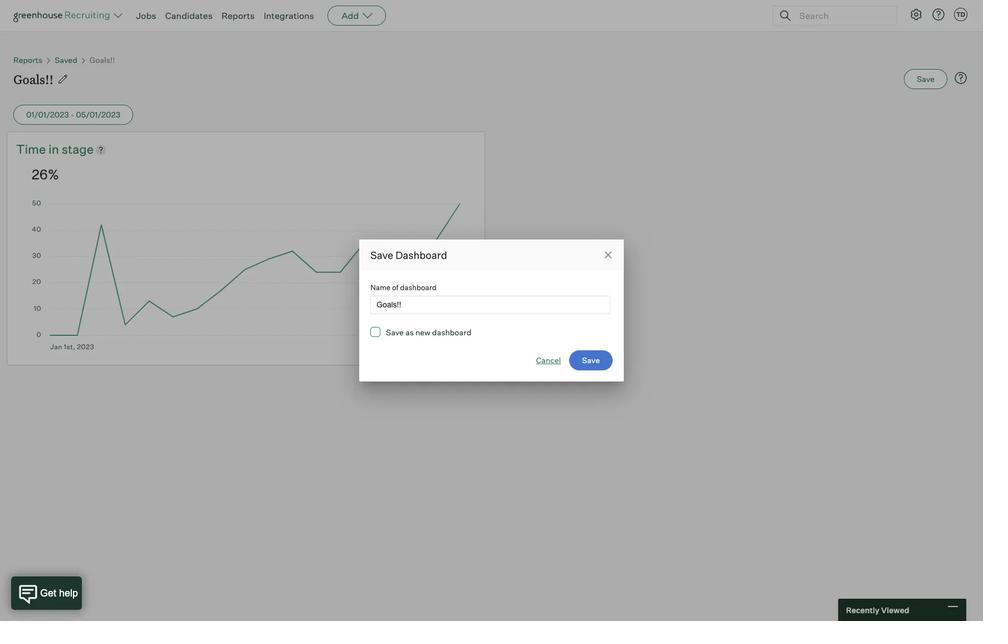 Task type: locate. For each thing, give the bounding box(es) containing it.
reports right candidates at the left of the page
[[222, 10, 255, 21]]

reports link left saved "link"
[[13, 55, 43, 65]]

add
[[342, 10, 359, 21]]

save button
[[905, 69, 948, 89], [570, 351, 613, 371]]

goals!!
[[90, 55, 115, 65], [13, 71, 54, 88]]

1 horizontal spatial reports link
[[222, 10, 255, 21]]

reports
[[222, 10, 255, 21], [13, 55, 43, 65]]

1 vertical spatial save button
[[570, 351, 613, 371]]

save
[[918, 74, 935, 84], [371, 249, 394, 261], [386, 328, 404, 337], [583, 356, 600, 365]]

0 vertical spatial save button
[[905, 69, 948, 89]]

None text field
[[371, 296, 611, 314]]

save right cancel
[[583, 356, 600, 365]]

td button
[[953, 6, 970, 23]]

stage
[[62, 142, 94, 157]]

name of dashboard
[[371, 283, 437, 292]]

1 horizontal spatial save button
[[905, 69, 948, 89]]

goals!! left edit "image"
[[13, 71, 54, 88]]

05/01/2023
[[76, 110, 120, 119]]

1 horizontal spatial goals!!
[[90, 55, 115, 65]]

dashboard
[[400, 283, 437, 292], [432, 328, 472, 337]]

dashboard right new
[[432, 328, 472, 337]]

saved
[[55, 55, 77, 65]]

save button left the faq image
[[905, 69, 948, 89]]

reports link
[[222, 10, 255, 21], [13, 55, 43, 65]]

0 vertical spatial reports link
[[222, 10, 255, 21]]

1 vertical spatial dashboard
[[432, 328, 472, 337]]

dashboard right of
[[400, 283, 437, 292]]

dashboard
[[396, 249, 447, 261]]

none text field inside the save dashboard dialog
[[371, 296, 611, 314]]

1 vertical spatial reports
[[13, 55, 43, 65]]

candidates link
[[165, 10, 213, 21]]

goals!! right saved "link"
[[90, 55, 115, 65]]

reports left saved "link"
[[13, 55, 43, 65]]

integrations link
[[264, 10, 314, 21]]

0 vertical spatial goals!!
[[90, 55, 115, 65]]

as
[[406, 328, 414, 337]]

0 horizontal spatial reports link
[[13, 55, 43, 65]]

stage link
[[62, 141, 94, 158]]

td button
[[955, 8, 968, 21]]

recently
[[847, 606, 880, 615]]

1 horizontal spatial reports
[[222, 10, 255, 21]]

save button right cancel link
[[570, 351, 613, 371]]

recently viewed
[[847, 606, 910, 615]]

save as new dashboard
[[386, 328, 472, 337]]

0 horizontal spatial reports
[[13, 55, 43, 65]]

cancel link
[[536, 355, 561, 366]]

save dashboard
[[371, 249, 447, 261]]

Save as new dashboard checkbox
[[371, 327, 381, 337]]

1 vertical spatial goals!!
[[13, 71, 54, 88]]

add button
[[328, 6, 386, 26]]

0 horizontal spatial goals!!
[[13, 71, 54, 88]]

jobs link
[[136, 10, 156, 21]]

reports link right candidates at the left of the page
[[222, 10, 255, 21]]

edit image
[[57, 74, 69, 85]]

0 horizontal spatial save button
[[570, 351, 613, 371]]



Task type: describe. For each thing, give the bounding box(es) containing it.
time
[[16, 142, 46, 157]]

in
[[49, 142, 59, 157]]

save left the faq image
[[918, 74, 935, 84]]

save dashboard dialog
[[360, 240, 624, 382]]

saved link
[[55, 55, 77, 65]]

1 vertical spatial reports link
[[13, 55, 43, 65]]

-
[[71, 110, 74, 119]]

in link
[[49, 141, 62, 158]]

26%
[[32, 166, 59, 183]]

td
[[957, 11, 966, 18]]

01/01/2023 - 05/01/2023 button
[[13, 105, 133, 125]]

configure image
[[910, 8, 924, 21]]

save button inside dialog
[[570, 351, 613, 371]]

save left as
[[386, 328, 404, 337]]

viewed
[[882, 606, 910, 615]]

time in
[[16, 142, 62, 157]]

xychart image
[[32, 201, 460, 351]]

01/01/2023 - 05/01/2023
[[26, 110, 120, 119]]

0 vertical spatial reports
[[222, 10, 255, 21]]

0 vertical spatial dashboard
[[400, 283, 437, 292]]

faq image
[[955, 71, 968, 85]]

Search text field
[[797, 8, 887, 24]]

name
[[371, 283, 391, 292]]

cancel
[[536, 356, 561, 365]]

integrations
[[264, 10, 314, 21]]

new
[[416, 328, 431, 337]]

save up name
[[371, 249, 394, 261]]

goals!! link
[[90, 55, 115, 65]]

01/01/2023
[[26, 110, 69, 119]]

greenhouse recruiting image
[[13, 9, 114, 22]]

jobs
[[136, 10, 156, 21]]

of
[[392, 283, 399, 292]]

candidates
[[165, 10, 213, 21]]

time link
[[16, 141, 49, 158]]



Task type: vqa. For each thing, say whether or not it's contained in the screenshot.
'Choose File'
no



